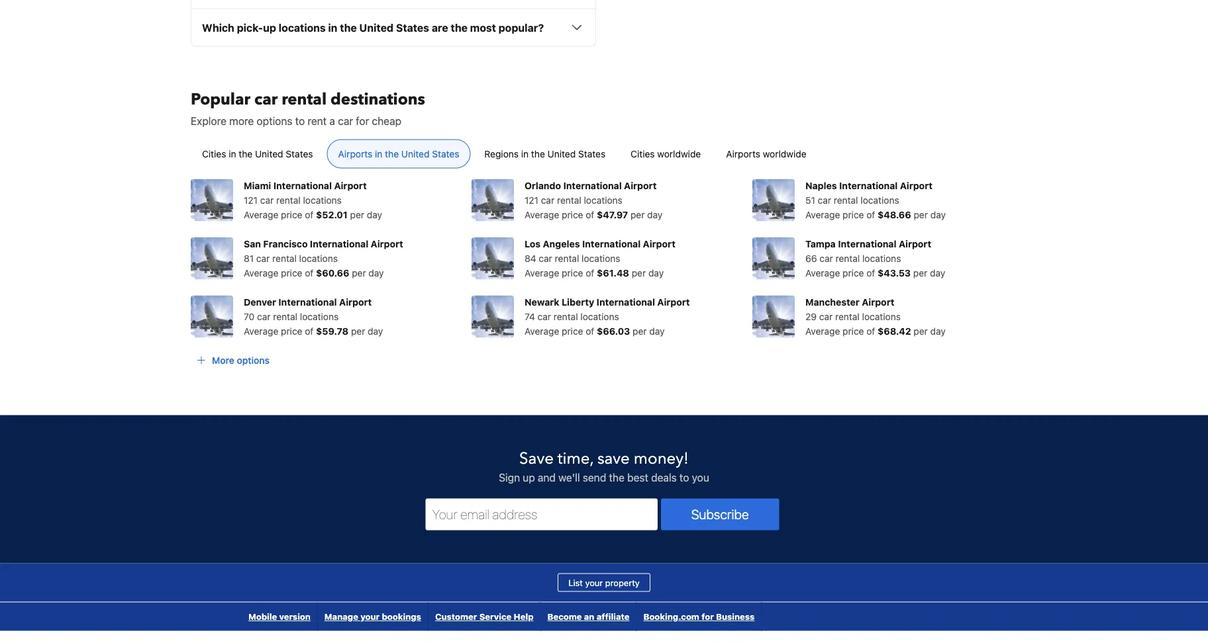 Task type: locate. For each thing, give the bounding box(es) containing it.
121 down miami
[[244, 195, 258, 206]]

price inside naples international airport 51 car rental locations average price of $48.66 per day
[[842, 209, 864, 220]]

day right $48.66
[[930, 209, 946, 220]]

1 vertical spatial to
[[679, 471, 689, 484]]

per right $61.48
[[632, 267, 646, 278]]

locations up $52.01
[[303, 195, 342, 206]]

of inside denver international airport 70 car rental locations average price of $59.78 per day
[[305, 326, 313, 337]]

day right $59.78
[[368, 326, 383, 337]]

of left $68.42
[[866, 326, 875, 337]]

in inside dropdown button
[[328, 21, 337, 34]]

car right 'popular'
[[254, 89, 278, 110]]

car
[[254, 89, 278, 110], [338, 114, 353, 127], [260, 195, 274, 206], [541, 195, 554, 206], [818, 195, 831, 206], [256, 253, 270, 264], [539, 253, 552, 264], [819, 253, 833, 264], [257, 311, 271, 322], [538, 311, 551, 322], [819, 311, 833, 322]]

121
[[244, 195, 258, 206], [525, 195, 538, 206]]

0 horizontal spatial to
[[295, 114, 305, 127]]

rental inside los angeles international airport 84 car rental locations average price of $61.48 per day
[[555, 253, 579, 264]]

1 horizontal spatial worldwide
[[763, 148, 806, 159]]

car inside the newark liberty international airport 74 car rental locations average price of $66.03 per day
[[538, 311, 551, 322]]

states down rent on the top
[[286, 148, 313, 159]]

day right $66.03
[[649, 326, 665, 337]]

1 horizontal spatial up
[[523, 471, 535, 484]]

rental up rent on the top
[[282, 89, 327, 110]]

airport inside tampa international airport 66 car rental locations average price of $43.53 per day
[[899, 238, 931, 249]]

united
[[359, 21, 393, 34], [255, 148, 283, 159], [401, 148, 429, 159], [547, 148, 576, 159]]

locations up $68.42
[[862, 311, 901, 322]]

to left you
[[679, 471, 689, 484]]

0 horizontal spatial for
[[356, 114, 369, 127]]

for inside booking.com for business link
[[702, 612, 714, 622]]

car inside denver international airport 70 car rental locations average price of $59.78 per day
[[257, 311, 271, 322]]

of inside miami international airport 121 car rental locations average price of $52.01 per day
[[305, 209, 313, 220]]

price up francisco
[[281, 209, 302, 220]]

0 vertical spatial your
[[585, 578, 603, 588]]

66
[[805, 253, 817, 264]]

of inside los angeles international airport 84 car rental locations average price of $61.48 per day
[[586, 267, 594, 278]]

airports up cheap car rental at naples international airport – nap image
[[726, 148, 760, 159]]

the inside "button"
[[239, 148, 252, 159]]

tampa
[[805, 238, 836, 249]]

2 worldwide from the left
[[763, 148, 806, 159]]

rental down tampa
[[835, 253, 860, 264]]

price left $59.78
[[281, 326, 302, 337]]

cities inside "button"
[[202, 148, 226, 159]]

cheap car rental at los angeles international airport – lax image
[[472, 237, 514, 280]]

to inside popular car rental destinations explore more options to rent a car for cheap
[[295, 114, 305, 127]]

per right $60.66
[[352, 267, 366, 278]]

2 airports from the left
[[726, 148, 760, 159]]

rental down manchester at right
[[835, 311, 860, 322]]

united for cities in the united states
[[255, 148, 283, 159]]

your right list
[[585, 578, 603, 588]]

1 horizontal spatial for
[[702, 612, 714, 622]]

mobile version
[[248, 612, 311, 622]]

1 airports from the left
[[338, 148, 372, 159]]

car right 70
[[257, 311, 271, 322]]

121 inside orlando international airport 121 car rental locations average price of $47.97 per day
[[525, 195, 538, 206]]

average inside denver international airport 70 car rental locations average price of $59.78 per day
[[244, 326, 278, 337]]

day inside the newark liberty international airport 74 car rental locations average price of $66.03 per day
[[649, 326, 665, 337]]

per right $66.03
[[633, 326, 647, 337]]

mobile
[[248, 612, 277, 622]]

1 horizontal spatial cities
[[631, 148, 655, 159]]

0 horizontal spatial 121
[[244, 195, 258, 206]]

price left $48.66
[[842, 209, 864, 220]]

per right $52.01
[[350, 209, 364, 220]]

average down orlando
[[525, 209, 559, 220]]

per inside san francisco international airport 81 car rental locations average price of $60.66 per day
[[352, 267, 366, 278]]

destinations
[[331, 89, 425, 110]]

car right 74
[[538, 311, 551, 322]]

locations up $60.66
[[299, 253, 338, 264]]

san francisco international airport 81 car rental locations average price of $60.66 per day
[[244, 238, 403, 278]]

average inside san francisco international airport 81 car rental locations average price of $60.66 per day
[[244, 267, 278, 278]]

rental down the 'denver'
[[273, 311, 297, 322]]

for left business
[[702, 612, 714, 622]]

rental down orlando
[[557, 195, 581, 206]]

average inside miami international airport 121 car rental locations average price of $52.01 per day
[[244, 209, 278, 220]]

rental down naples
[[834, 195, 858, 206]]

are
[[432, 21, 448, 34]]

international up $59.78
[[278, 297, 337, 307]]

for left cheap
[[356, 114, 369, 127]]

locations inside the "manchester airport 29 car rental locations average price of $68.42 per day"
[[862, 311, 901, 322]]

united up miami
[[255, 148, 283, 159]]

price up angeles
[[562, 209, 583, 220]]

denver
[[244, 297, 276, 307]]

of left $48.66
[[866, 209, 875, 220]]

international down $47.97
[[582, 238, 641, 249]]

locations up $48.66
[[861, 195, 899, 206]]

united up orlando
[[547, 148, 576, 159]]

airport inside naples international airport 51 car rental locations average price of $48.66 per day
[[900, 180, 932, 191]]

cities in the united states button
[[191, 139, 324, 168]]

car inside los angeles international airport 84 car rental locations average price of $61.48 per day
[[539, 253, 552, 264]]

worldwide for airports worldwide
[[763, 148, 806, 159]]

average down "29"
[[805, 326, 840, 337]]

service
[[479, 612, 511, 622]]

affiliate
[[597, 612, 630, 622]]

1 vertical spatial for
[[702, 612, 714, 622]]

day inside naples international airport 51 car rental locations average price of $48.66 per day
[[930, 209, 946, 220]]

0 vertical spatial for
[[356, 114, 369, 127]]

per right $43.53 in the right top of the page
[[913, 267, 927, 278]]

2 cities from the left
[[631, 148, 655, 159]]

car right 81
[[256, 253, 270, 264]]

car right 66
[[819, 253, 833, 264]]

states up orlando international airport 121 car rental locations average price of $47.97 per day
[[578, 148, 605, 159]]

per inside orlando international airport 121 car rental locations average price of $47.97 per day
[[630, 209, 645, 220]]

per right $48.66
[[914, 209, 928, 220]]

united down cheap
[[401, 148, 429, 159]]

booking.com for business
[[643, 612, 755, 622]]

car inside tampa international airport 66 car rental locations average price of $43.53 per day
[[819, 253, 833, 264]]

rental down francisco
[[272, 253, 297, 264]]

average down 70
[[244, 326, 278, 337]]

0 vertical spatial options
[[257, 114, 292, 127]]

0 horizontal spatial worldwide
[[657, 148, 701, 159]]

which pick-up locations in the united states are the most popular? button
[[202, 19, 585, 35]]

locations up $59.78
[[300, 311, 339, 322]]

booking.com
[[643, 612, 699, 622]]

your for manage
[[360, 612, 380, 622]]

day right $61.48
[[648, 267, 664, 278]]

up inside which pick-up locations in the united states are the most popular? dropdown button
[[263, 21, 276, 34]]

price
[[281, 209, 302, 220], [562, 209, 583, 220], [842, 209, 864, 220], [281, 267, 302, 278], [562, 267, 583, 278], [842, 267, 864, 278], [281, 326, 302, 337], [562, 326, 583, 337], [842, 326, 864, 337]]

price inside denver international airport 70 car rental locations average price of $59.78 per day
[[281, 326, 302, 337]]

your right manage
[[360, 612, 380, 622]]

per right $59.78
[[351, 326, 365, 337]]

international inside denver international airport 70 car rental locations average price of $59.78 per day
[[278, 297, 337, 307]]

day right $43.53 in the right top of the page
[[930, 267, 945, 278]]

states inside "button"
[[286, 148, 313, 159]]

car right a
[[338, 114, 353, 127]]

121 down orlando
[[525, 195, 538, 206]]

average down 81
[[244, 267, 278, 278]]

naples international airport 51 car rental locations average price of $48.66 per day
[[805, 180, 946, 220]]

locations
[[279, 21, 326, 34], [303, 195, 342, 206], [584, 195, 622, 206], [861, 195, 899, 206], [299, 253, 338, 264], [582, 253, 620, 264], [862, 253, 901, 264], [300, 311, 339, 322], [580, 311, 619, 322], [862, 311, 901, 322]]

car right "29"
[[819, 311, 833, 322]]

the
[[340, 21, 357, 34], [451, 21, 468, 34], [239, 148, 252, 159], [385, 148, 399, 159], [531, 148, 545, 159], [609, 471, 624, 484]]

0 vertical spatial to
[[295, 114, 305, 127]]

airports down cheap
[[338, 148, 372, 159]]

save
[[519, 448, 554, 470]]

states left regions
[[432, 148, 459, 159]]

international up $66.03
[[597, 297, 655, 307]]

average down '51'
[[805, 209, 840, 220]]

locations up $43.53 in the right top of the page
[[862, 253, 901, 264]]

customer service help link
[[428, 603, 540, 631]]

options right more at the bottom left of page
[[237, 355, 270, 366]]

84
[[525, 253, 536, 264]]

time,
[[558, 448, 593, 470]]

in inside "button"
[[229, 148, 236, 159]]

per inside miami international airport 121 car rental locations average price of $52.01 per day
[[350, 209, 364, 220]]

per inside tampa international airport 66 car rental locations average price of $43.53 per day
[[913, 267, 927, 278]]

locations inside orlando international airport 121 car rental locations average price of $47.97 per day
[[584, 195, 622, 206]]

international up $47.97
[[563, 180, 622, 191]]

day right $47.97
[[647, 209, 663, 220]]

airports
[[338, 148, 372, 159], [726, 148, 760, 159]]

locations inside dropdown button
[[279, 21, 326, 34]]

rental up francisco
[[276, 195, 301, 206]]

car down miami
[[260, 195, 274, 206]]

international up $43.53 in the right top of the page
[[838, 238, 896, 249]]

cheap car rental at tampa international airport – tpa image
[[752, 237, 795, 280]]

of left $59.78
[[305, 326, 313, 337]]

states left 'are'
[[396, 21, 429, 34]]

cheap car rental at denver international airport – den image
[[191, 296, 233, 338]]

international inside orlando international airport 121 car rental locations average price of $47.97 per day
[[563, 180, 622, 191]]

$47.97
[[597, 209, 628, 220]]

car down orlando
[[541, 195, 554, 206]]

car inside miami international airport 121 car rental locations average price of $52.01 per day
[[260, 195, 274, 206]]

international
[[273, 180, 332, 191], [563, 180, 622, 191], [839, 180, 898, 191], [310, 238, 368, 249], [582, 238, 641, 249], [838, 238, 896, 249], [278, 297, 337, 307], [597, 297, 655, 307]]

$43.53
[[878, 267, 911, 278]]

miami international airport 121 car rental locations average price of $52.01 per day
[[244, 180, 382, 220]]

become an affiliate
[[547, 612, 630, 622]]

cities for cities in the united states
[[202, 148, 226, 159]]

of left $60.66
[[305, 267, 313, 278]]

price up manchester at right
[[842, 267, 864, 278]]

to
[[295, 114, 305, 127], [679, 471, 689, 484]]

rental down angeles
[[555, 253, 579, 264]]

Your email address email field
[[426, 499, 658, 531]]

day inside denver international airport 70 car rental locations average price of $59.78 per day
[[368, 326, 383, 337]]

airport inside the "manchester airport 29 car rental locations average price of $68.42 per day"
[[862, 297, 894, 307]]

up inside "save time, save money! sign up and we'll send the best deals to you"
[[523, 471, 535, 484]]

list
[[568, 578, 583, 588]]

list your property link
[[558, 574, 650, 592]]

0 horizontal spatial up
[[263, 21, 276, 34]]

cities inside button
[[631, 148, 655, 159]]

of inside naples international airport 51 car rental locations average price of $48.66 per day
[[866, 209, 875, 220]]

tampa international airport 66 car rental locations average price of $43.53 per day
[[805, 238, 945, 278]]

1 horizontal spatial airports
[[726, 148, 760, 159]]

international inside naples international airport 51 car rental locations average price of $48.66 per day
[[839, 180, 898, 191]]

international up $48.66
[[839, 180, 898, 191]]

average down 74
[[525, 326, 559, 337]]

average down miami
[[244, 209, 278, 220]]

price down manchester at right
[[842, 326, 864, 337]]

up
[[263, 21, 276, 34], [523, 471, 535, 484]]

cities
[[202, 148, 226, 159], [631, 148, 655, 159]]

day inside san francisco international airport 81 car rental locations average price of $60.66 per day
[[369, 267, 384, 278]]

1 121 from the left
[[244, 195, 258, 206]]

locations inside san francisco international airport 81 car rental locations average price of $60.66 per day
[[299, 253, 338, 264]]

price inside san francisco international airport 81 car rental locations average price of $60.66 per day
[[281, 267, 302, 278]]

regions in the united states button
[[473, 139, 617, 168]]

price down francisco
[[281, 267, 302, 278]]

your for list
[[585, 578, 603, 588]]

rental inside the newark liberty international airport 74 car rental locations average price of $66.03 per day
[[554, 311, 578, 322]]

1 vertical spatial your
[[360, 612, 380, 622]]

$52.01
[[316, 209, 348, 220]]

of left $52.01
[[305, 209, 313, 220]]

more
[[229, 114, 254, 127]]

per right $68.42
[[914, 326, 928, 337]]

tab list
[[180, 139, 1028, 169]]

you
[[692, 471, 709, 484]]

1 horizontal spatial 121
[[525, 195, 538, 206]]

international up $60.66
[[310, 238, 368, 249]]

for inside popular car rental destinations explore more options to rent a car for cheap
[[356, 114, 369, 127]]

price inside los angeles international airport 84 car rental locations average price of $61.48 per day
[[562, 267, 583, 278]]

and
[[538, 471, 556, 484]]

1 horizontal spatial to
[[679, 471, 689, 484]]

for
[[356, 114, 369, 127], [702, 612, 714, 622]]

1 cities from the left
[[202, 148, 226, 159]]

customer service help
[[435, 612, 533, 622]]

of left $61.48
[[586, 267, 594, 278]]

airport
[[334, 180, 367, 191], [624, 180, 657, 191], [900, 180, 932, 191], [371, 238, 403, 249], [643, 238, 675, 249], [899, 238, 931, 249], [339, 297, 372, 307], [657, 297, 690, 307], [862, 297, 894, 307]]

miami
[[244, 180, 271, 191]]

121 inside miami international airport 121 car rental locations average price of $52.01 per day
[[244, 195, 258, 206]]

price up the liberty
[[562, 267, 583, 278]]

average down 66
[[805, 267, 840, 278]]

of left $47.97
[[586, 209, 594, 220]]

of left $66.03
[[586, 326, 594, 337]]

per inside the "manchester airport 29 car rental locations average price of $68.42 per day"
[[914, 326, 928, 337]]

international inside tampa international airport 66 car rental locations average price of $43.53 per day
[[838, 238, 896, 249]]

cities worldwide button
[[619, 139, 712, 168]]

per inside naples international airport 51 car rental locations average price of $48.66 per day
[[914, 209, 928, 220]]

most
[[470, 21, 496, 34]]

day right $68.42
[[930, 326, 946, 337]]

1 horizontal spatial your
[[585, 578, 603, 588]]

to inside "save time, save money! sign up and we'll send the best deals to you"
[[679, 471, 689, 484]]

to left rent on the top
[[295, 114, 305, 127]]

airport inside the newark liberty international airport 74 car rental locations average price of $66.03 per day
[[657, 297, 690, 307]]

navigation containing mobile version
[[242, 603, 762, 631]]

options inside popular car rental destinations explore more options to rent a car for cheap
[[257, 114, 292, 127]]

rental inside san francisco international airport 81 car rental locations average price of $60.66 per day
[[272, 253, 297, 264]]

which pick-up locations in the united states are the most popular?
[[202, 21, 544, 34]]

74
[[525, 311, 535, 322]]

locations up $66.03
[[580, 311, 619, 322]]

day right $60.66
[[369, 267, 384, 278]]

in for cities in the united states
[[229, 148, 236, 159]]

locations inside los angeles international airport 84 car rental locations average price of $61.48 per day
[[582, 253, 620, 264]]

your inside navigation
[[360, 612, 380, 622]]

of inside san francisco international airport 81 car rental locations average price of $60.66 per day
[[305, 267, 313, 278]]

0 horizontal spatial cities
[[202, 148, 226, 159]]

airports for airports worldwide
[[726, 148, 760, 159]]

airport inside san francisco international airport 81 car rental locations average price of $60.66 per day
[[371, 238, 403, 249]]

2 121 from the left
[[525, 195, 538, 206]]

1 vertical spatial options
[[237, 355, 270, 366]]

1 worldwide from the left
[[657, 148, 701, 159]]

united left 'are'
[[359, 21, 393, 34]]

day
[[367, 209, 382, 220], [647, 209, 663, 220], [930, 209, 946, 220], [369, 267, 384, 278], [648, 267, 664, 278], [930, 267, 945, 278], [368, 326, 383, 337], [649, 326, 665, 337], [930, 326, 946, 337]]

of
[[305, 209, 313, 220], [586, 209, 594, 220], [866, 209, 875, 220], [305, 267, 313, 278], [586, 267, 594, 278], [866, 267, 875, 278], [305, 326, 313, 337], [586, 326, 594, 337], [866, 326, 875, 337]]

of inside the newark liberty international airport 74 car rental locations average price of $66.03 per day
[[586, 326, 594, 337]]

up right which
[[263, 21, 276, 34]]

airports in the united states
[[338, 148, 459, 159]]

locations up $61.48
[[582, 253, 620, 264]]

per
[[350, 209, 364, 220], [630, 209, 645, 220], [914, 209, 928, 220], [352, 267, 366, 278], [632, 267, 646, 278], [913, 267, 927, 278], [351, 326, 365, 337], [633, 326, 647, 337], [914, 326, 928, 337]]

car right '51'
[[818, 195, 831, 206]]

day right $52.01
[[367, 209, 382, 220]]

price down the liberty
[[562, 326, 583, 337]]

send
[[583, 471, 606, 484]]

0 horizontal spatial airports
[[338, 148, 372, 159]]

0 vertical spatial up
[[263, 21, 276, 34]]

mobile version link
[[242, 603, 317, 631]]

booking.com for business link
[[637, 603, 761, 631]]

up left and
[[523, 471, 535, 484]]

subscribe
[[691, 507, 749, 522]]

average down 84 at the top of the page
[[525, 267, 559, 278]]

0 horizontal spatial your
[[360, 612, 380, 622]]

car right 84 at the top of the page
[[539, 253, 552, 264]]

angeles
[[543, 238, 580, 249]]

navigation
[[242, 603, 762, 631]]

per right $47.97
[[630, 209, 645, 220]]

newark liberty international airport 74 car rental locations average price of $66.03 per day
[[525, 297, 690, 337]]

1 vertical spatial up
[[523, 471, 535, 484]]

cities worldwide
[[631, 148, 701, 159]]



Task type: vqa. For each thing, say whether or not it's contained in the screenshot.
1st be
no



Task type: describe. For each thing, give the bounding box(es) containing it.
san
[[244, 238, 261, 249]]

property
[[605, 578, 640, 588]]

los angeles international airport 84 car rental locations average price of $61.48 per day
[[525, 238, 675, 278]]

car inside orlando international airport 121 car rental locations average price of $47.97 per day
[[541, 195, 554, 206]]

tab list containing cities in the united states
[[180, 139, 1028, 169]]

cheap car rental at naples international airport – nap image
[[752, 179, 795, 221]]

version
[[279, 612, 311, 622]]

$68.42
[[878, 326, 911, 337]]

51
[[805, 195, 815, 206]]

which
[[202, 21, 234, 34]]

price inside the "manchester airport 29 car rental locations average price of $68.42 per day"
[[842, 326, 864, 337]]

price inside miami international airport 121 car rental locations average price of $52.01 per day
[[281, 209, 302, 220]]

$61.48
[[597, 267, 629, 278]]

pick-
[[237, 21, 263, 34]]

international inside the newark liberty international airport 74 car rental locations average price of $66.03 per day
[[597, 297, 655, 307]]

manchester airport 29 car rental locations average price of $68.42 per day
[[805, 297, 946, 337]]

average inside the newark liberty international airport 74 car rental locations average price of $66.03 per day
[[525, 326, 559, 337]]

average inside the "manchester airport 29 car rental locations average price of $68.42 per day"
[[805, 326, 840, 337]]

worldwide for cities worldwide
[[657, 148, 701, 159]]

save
[[597, 448, 630, 470]]

locations inside miami international airport 121 car rental locations average price of $52.01 per day
[[303, 195, 342, 206]]

help
[[514, 612, 533, 622]]

a
[[329, 114, 335, 127]]

locations inside naples international airport 51 car rental locations average price of $48.66 per day
[[861, 195, 899, 206]]

regions in the united states
[[484, 148, 605, 159]]

airports worldwide
[[726, 148, 806, 159]]

orlando international airport 121 car rental locations average price of $47.97 per day
[[525, 180, 663, 220]]

more options button
[[191, 349, 275, 372]]

per inside los angeles international airport 84 car rental locations average price of $61.48 per day
[[632, 267, 646, 278]]

price inside orlando international airport 121 car rental locations average price of $47.97 per day
[[562, 209, 583, 220]]

car inside the "manchester airport 29 car rental locations average price of $68.42 per day"
[[819, 311, 833, 322]]

$66.03
[[597, 326, 630, 337]]

united for airports in the united states
[[401, 148, 429, 159]]

become
[[547, 612, 582, 622]]

business
[[716, 612, 755, 622]]

manage your bookings link
[[318, 603, 428, 631]]

rental inside naples international airport 51 car rental locations average price of $48.66 per day
[[834, 195, 858, 206]]

airport inside los angeles international airport 84 car rental locations average price of $61.48 per day
[[643, 238, 675, 249]]

per inside the newark liberty international airport 74 car rental locations average price of $66.03 per day
[[633, 326, 647, 337]]

best
[[627, 471, 648, 484]]

rental inside popular car rental destinations explore more options to rent a car for cheap
[[282, 89, 327, 110]]

average inside tampa international airport 66 car rental locations average price of $43.53 per day
[[805, 267, 840, 278]]

day inside miami international airport 121 car rental locations average price of $52.01 per day
[[367, 209, 382, 220]]

liberty
[[562, 297, 594, 307]]

states inside dropdown button
[[396, 21, 429, 34]]

of inside orlando international airport 121 car rental locations average price of $47.97 per day
[[586, 209, 594, 220]]

car inside naples international airport 51 car rental locations average price of $48.66 per day
[[818, 195, 831, 206]]

manage
[[324, 612, 358, 622]]

regions
[[484, 148, 519, 159]]

manage your bookings
[[324, 612, 421, 622]]

list your property
[[568, 578, 640, 588]]

navigation inside 'save time, save money!' footer
[[242, 603, 762, 631]]

explore
[[191, 114, 227, 127]]

121 for miami international airport
[[244, 195, 258, 206]]

states for airports in the united states
[[432, 148, 459, 159]]

popular?
[[499, 21, 544, 34]]

airport inside miami international airport 121 car rental locations average price of $52.01 per day
[[334, 180, 367, 191]]

price inside the newark liberty international airport 74 car rental locations average price of $66.03 per day
[[562, 326, 583, 337]]

of inside tampa international airport 66 car rental locations average price of $43.53 per day
[[866, 267, 875, 278]]

locations inside the newark liberty international airport 74 car rental locations average price of $66.03 per day
[[580, 311, 619, 322]]

$59.78
[[316, 326, 348, 337]]

international inside los angeles international airport 84 car rental locations average price of $61.48 per day
[[582, 238, 641, 249]]

united for regions in the united states
[[547, 148, 576, 159]]

locations inside denver international airport 70 car rental locations average price of $59.78 per day
[[300, 311, 339, 322]]

81
[[244, 253, 254, 264]]

per inside denver international airport 70 car rental locations average price of $59.78 per day
[[351, 326, 365, 337]]

become an affiliate link
[[541, 603, 636, 631]]

more
[[212, 355, 234, 366]]

in for airports in the united states
[[375, 148, 382, 159]]

$48.66
[[878, 209, 911, 220]]

international inside san francisco international airport 81 car rental locations average price of $60.66 per day
[[310, 238, 368, 249]]

average inside naples international airport 51 car rental locations average price of $48.66 per day
[[805, 209, 840, 220]]

car inside san francisco international airport 81 car rental locations average price of $60.66 per day
[[256, 253, 270, 264]]

price inside tampa international airport 66 car rental locations average price of $43.53 per day
[[842, 267, 864, 278]]

cheap car rental at manchester airport – man image
[[752, 296, 795, 338]]

day inside orlando international airport 121 car rental locations average price of $47.97 per day
[[647, 209, 663, 220]]

cities for cities worldwide
[[631, 148, 655, 159]]

rental inside the "manchester airport 29 car rental locations average price of $68.42 per day"
[[835, 311, 860, 322]]

an
[[584, 612, 594, 622]]

the inside "save time, save money! sign up and we'll send the best deals to you"
[[609, 471, 624, 484]]

29
[[805, 311, 817, 322]]

rental inside tampa international airport 66 car rental locations average price of $43.53 per day
[[835, 253, 860, 264]]

airports in the united states button
[[327, 139, 470, 168]]

$60.66
[[316, 267, 349, 278]]

rental inside miami international airport 121 car rental locations average price of $52.01 per day
[[276, 195, 301, 206]]

cheap car rental at orlando international airport – mco image
[[472, 179, 514, 221]]

airport inside denver international airport 70 car rental locations average price of $59.78 per day
[[339, 297, 372, 307]]

subscribe button
[[661, 499, 779, 531]]

states for cities in the united states
[[286, 148, 313, 159]]

average inside los angeles international airport 84 car rental locations average price of $61.48 per day
[[525, 267, 559, 278]]

70
[[244, 311, 255, 322]]

sign
[[499, 471, 520, 484]]

average inside orlando international airport 121 car rental locations average price of $47.97 per day
[[525, 209, 559, 220]]

money!
[[634, 448, 689, 470]]

save time, save money! footer
[[0, 415, 1208, 644]]

francisco
[[263, 238, 308, 249]]

in for regions in the united states
[[521, 148, 529, 159]]

international inside miami international airport 121 car rental locations average price of $52.01 per day
[[273, 180, 332, 191]]

rental inside denver international airport 70 car rental locations average price of $59.78 per day
[[273, 311, 297, 322]]

cheap car rental at miami international airport – mia image
[[191, 179, 233, 221]]

locations inside tampa international airport 66 car rental locations average price of $43.53 per day
[[862, 253, 901, 264]]

rent
[[308, 114, 327, 127]]

cheap
[[372, 114, 401, 127]]

bookings
[[382, 612, 421, 622]]

save time, save money! sign up and we'll send the best deals to you
[[499, 448, 709, 484]]

naples
[[805, 180, 837, 191]]

airport inside orlando international airport 121 car rental locations average price of $47.97 per day
[[624, 180, 657, 191]]

states for regions in the united states
[[578, 148, 605, 159]]

manchester
[[805, 297, 860, 307]]

rental inside orlando international airport 121 car rental locations average price of $47.97 per day
[[557, 195, 581, 206]]

cheap car rental at san francisco international airport – sfo image
[[191, 237, 233, 280]]

airports for airports in the united states
[[338, 148, 372, 159]]

los
[[525, 238, 541, 249]]

day inside los angeles international airport 84 car rental locations average price of $61.48 per day
[[648, 267, 664, 278]]

day inside tampa international airport 66 car rental locations average price of $43.53 per day
[[930, 267, 945, 278]]

deals
[[651, 471, 677, 484]]

121 for orlando international airport
[[525, 195, 538, 206]]

customer
[[435, 612, 477, 622]]

popular car rental destinations explore more options to rent a car for cheap
[[191, 89, 425, 127]]

newark
[[525, 297, 559, 307]]

more options
[[212, 355, 270, 366]]

airports worldwide button
[[715, 139, 818, 168]]

we'll
[[558, 471, 580, 484]]

cheap car rental at newark liberty international airport – ewr image
[[472, 296, 514, 338]]

united inside dropdown button
[[359, 21, 393, 34]]

options inside button
[[237, 355, 270, 366]]

of inside the "manchester airport 29 car rental locations average price of $68.42 per day"
[[866, 326, 875, 337]]

cities in the united states
[[202, 148, 313, 159]]

day inside the "manchester airport 29 car rental locations average price of $68.42 per day"
[[930, 326, 946, 337]]

popular
[[191, 89, 250, 110]]



